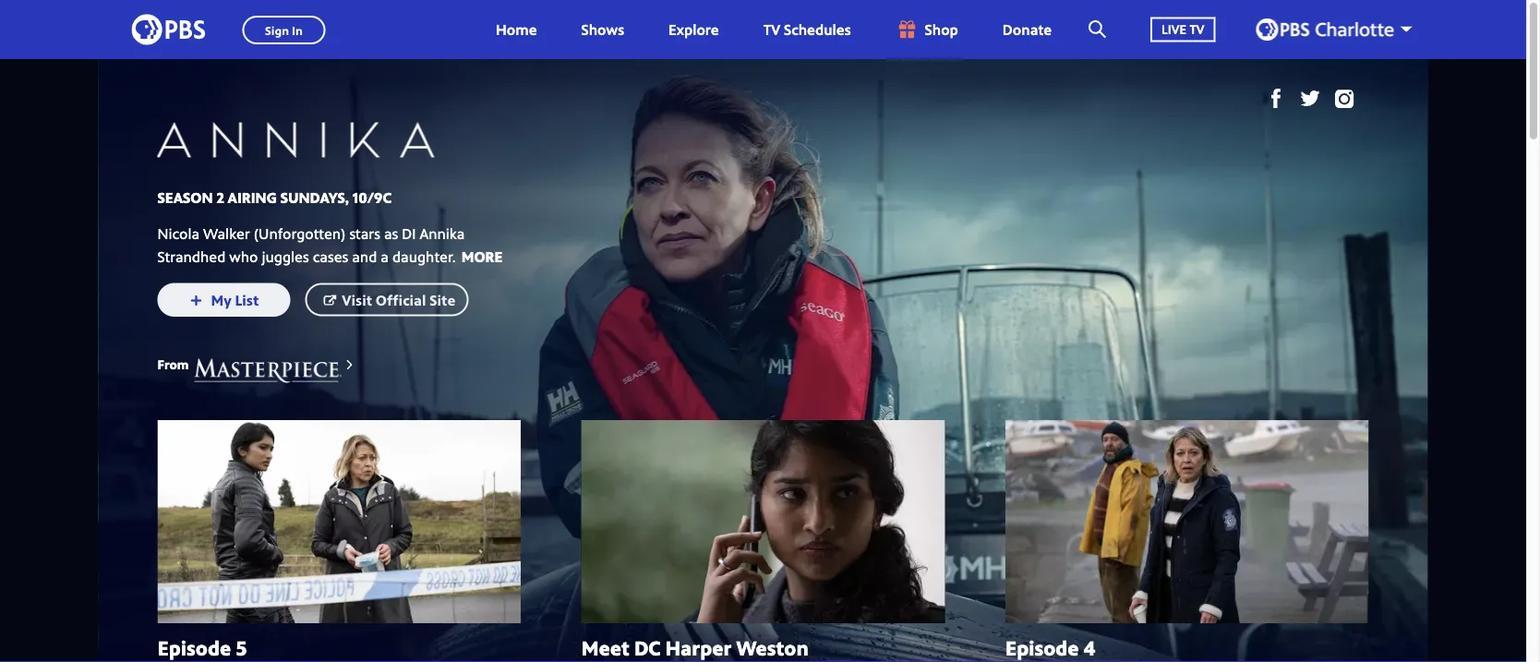 Task type: locate. For each thing, give the bounding box(es) containing it.
connect with annika on twitter (opens in new window) image
[[1301, 89, 1321, 108]]

who
[[229, 246, 258, 266]]

walker
[[203, 223, 250, 243]]

connect with annika on facebook (opens in new window) image
[[1267, 89, 1286, 108]]

search image
[[1089, 20, 1107, 38]]

dc
[[635, 634, 661, 662]]

episode left 4 at the bottom of page
[[1006, 634, 1080, 662]]

shop
[[925, 19, 959, 39]]

home link
[[478, 0, 556, 59]]

and
[[352, 246, 377, 266]]

meet dc harper weston link
[[582, 634, 945, 662]]

4
[[1084, 634, 1096, 662]]

episode 5 link
[[158, 634, 521, 662]]

1 episode from the left
[[158, 634, 231, 662]]

0 horizontal spatial episode
[[158, 634, 231, 662]]

episode 5
[[158, 634, 247, 662]]

live
[[1162, 20, 1187, 38]]

episode
[[158, 634, 231, 662], [1006, 634, 1080, 662]]

schedules
[[784, 19, 851, 39]]

a
[[381, 246, 389, 266]]

2 episode from the left
[[1006, 634, 1080, 662]]

di
[[402, 223, 416, 243]]

annika image
[[98, 59, 1429, 662], [158, 89, 435, 158]]

1 horizontal spatial episode
[[1006, 634, 1080, 662]]

strandhed
[[158, 246, 226, 266]]

nicola
[[158, 223, 200, 243]]

more
[[462, 246, 503, 266]]

juggles
[[262, 246, 309, 266]]

tv
[[764, 19, 781, 39], [1190, 20, 1205, 38]]

masterpiece image
[[194, 346, 342, 383]]

tv left schedules at the top of page
[[764, 19, 781, 39]]

0 horizontal spatial tv
[[764, 19, 781, 39]]

donate
[[1003, 19, 1052, 39]]

live tv
[[1162, 20, 1205, 38]]

pbs image
[[132, 9, 206, 50]]

episode left 5
[[158, 634, 231, 662]]

harper
[[666, 634, 732, 662]]

explore link
[[650, 0, 738, 59]]

episode for episode 4
[[1006, 634, 1080, 662]]

tv right live at the top right
[[1190, 20, 1205, 38]]

video thumbnail: annika episode 5 image
[[158, 420, 521, 624]]



Task type: vqa. For each thing, say whether or not it's contained in the screenshot.
"who"
yes



Task type: describe. For each thing, give the bounding box(es) containing it.
shows
[[582, 19, 625, 39]]

from
[[158, 356, 189, 373]]

episode for episode 5
[[158, 634, 231, 662]]

(unforgotten)
[[254, 223, 346, 243]]

meet
[[582, 634, 630, 662]]

more button
[[456, 244, 508, 268]]

season 2 airing sundays, 10/9c
[[158, 187, 392, 207]]

nicola walker (unforgotten) stars as di annika strandhed who juggles cases and a daughter. more
[[158, 223, 503, 266]]

episode 4 link
[[1006, 634, 1370, 662]]

annika
[[420, 223, 465, 243]]

shows link
[[563, 0, 643, 59]]

shop link
[[877, 0, 977, 59]]

episode 4
[[1006, 634, 1096, 662]]

meet dc harper weston
[[582, 634, 809, 662]]

pbs charlotte image
[[1257, 18, 1394, 41]]

live tv link
[[1133, 0, 1235, 59]]

daughter.
[[393, 246, 456, 266]]

sundays,
[[281, 187, 349, 207]]

tv schedules link
[[745, 0, 870, 59]]

home
[[496, 19, 537, 39]]

season
[[158, 187, 213, 207]]

stars
[[350, 223, 381, 243]]

cases
[[313, 246, 349, 266]]

weston
[[737, 634, 809, 662]]

5
[[236, 634, 247, 662]]

2
[[217, 187, 224, 207]]

as
[[384, 223, 398, 243]]

10/9c
[[353, 187, 392, 207]]

airing
[[228, 187, 277, 207]]

donate link
[[985, 0, 1071, 59]]

tv schedules
[[764, 19, 851, 39]]

explore
[[669, 19, 719, 39]]

video thumbnail: annika episode 4 image
[[1006, 420, 1370, 624]]

video thumbnail: annika meet dc harper weston image
[[582, 420, 945, 624]]

1 horizontal spatial tv
[[1190, 20, 1205, 38]]

connect with annika on instagram (opens in new window) image
[[1335, 89, 1355, 108]]



